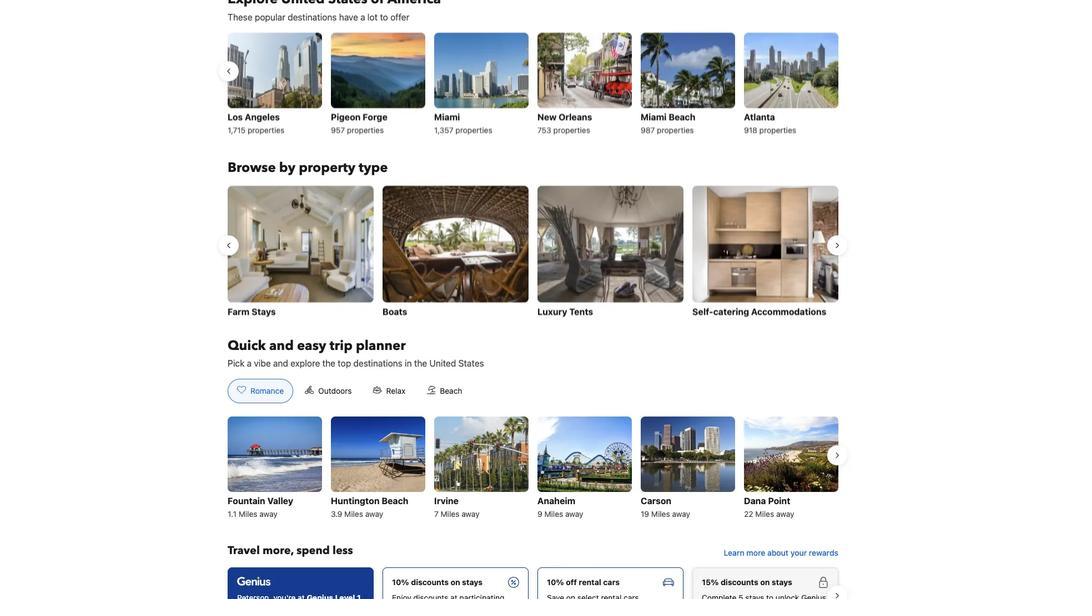 Task type: vqa. For each thing, say whether or not it's contained in the screenshot.
United
yes



Task type: describe. For each thing, give the bounding box(es) containing it.
987
[[641, 125, 655, 135]]

farm stays
[[228, 306, 276, 317]]

relax
[[386, 387, 405, 396]]

fountain
[[228, 496, 265, 507]]

miami for beach
[[641, 112, 667, 122]]

beach for miami beach
[[669, 112, 695, 122]]

los
[[228, 112, 243, 122]]

top
[[338, 358, 351, 369]]

trip
[[330, 337, 353, 355]]

easy
[[297, 337, 326, 355]]

lot
[[367, 12, 378, 22]]

miles inside dana point 22 miles away
[[755, 510, 774, 519]]

miami beach 987 properties
[[641, 112, 695, 135]]

cars
[[603, 578, 620, 587]]

these
[[228, 12, 252, 22]]

miles inside fountain valley 1.1 miles away
[[239, 510, 257, 519]]

away inside dana point 22 miles away
[[776, 510, 794, 519]]

quick and easy trip planner pick a vibe and explore the top destinations in the united states
[[228, 337, 484, 369]]

miles inside huntington beach 3.9 miles away
[[344, 510, 363, 519]]

away inside irvine 7 miles away
[[462, 510, 480, 519]]

on for 10% discounts on stays
[[451, 578, 460, 587]]

miami for 1,357
[[434, 112, 460, 122]]

romance button
[[228, 379, 293, 404]]

miami 1,357 properties
[[434, 112, 492, 135]]

luxury tents
[[537, 306, 593, 317]]

region containing los angeles
[[219, 28, 847, 141]]

browse by property type
[[228, 159, 388, 177]]

stays for 15% discounts on stays
[[772, 578, 792, 587]]

3.9
[[331, 510, 342, 519]]

planner
[[356, 337, 406, 355]]

properties inside atlanta 918 properties
[[759, 125, 796, 135]]

miles inside irvine 7 miles away
[[441, 510, 459, 519]]

15%
[[702, 578, 719, 587]]

irvine
[[434, 496, 459, 507]]

browse
[[228, 159, 276, 177]]

carson 19 miles away
[[641, 496, 690, 519]]

outdoors
[[318, 387, 352, 396]]

to
[[380, 12, 388, 22]]

away inside carson 19 miles away
[[672, 510, 690, 519]]

properties inside miami 1,357 properties
[[455, 125, 492, 135]]

away inside huntington beach 3.9 miles away
[[365, 510, 383, 519]]

stays
[[252, 306, 276, 317]]

0 vertical spatial a
[[360, 12, 365, 22]]

new orleans 753 properties
[[537, 112, 592, 135]]

by
[[279, 159, 295, 177]]

rental
[[579, 578, 601, 587]]

2 the from the left
[[414, 358, 427, 369]]

type
[[359, 159, 388, 177]]

10% discounts on stays link
[[383, 568, 529, 600]]

off
[[566, 578, 577, 587]]

travel more, spend less
[[228, 544, 353, 559]]

9
[[537, 510, 542, 519]]

pigeon forge 957 properties
[[331, 112, 387, 135]]

boats link
[[383, 186, 529, 319]]

learn
[[724, 549, 744, 558]]

popular
[[255, 12, 285, 22]]

10% discounts on stays
[[392, 578, 483, 587]]

miles inside carson 19 miles away
[[651, 510, 670, 519]]

accommodations
[[751, 306, 826, 317]]

self-catering accommodations link
[[692, 186, 838, 319]]

farm stays link
[[228, 186, 374, 319]]

region containing fountain valley
[[219, 412, 847, 526]]

angeles
[[245, 112, 280, 122]]

in
[[405, 358, 412, 369]]

anaheim 9 miles away
[[537, 496, 583, 519]]

forge
[[363, 112, 387, 122]]

properties for miami
[[657, 125, 694, 135]]

properties for new
[[553, 125, 590, 135]]

spend
[[296, 544, 330, 559]]



Task type: locate. For each thing, give the bounding box(es) containing it.
beach inside huntington beach 3.9 miles away
[[382, 496, 408, 507]]

miami
[[434, 112, 460, 122], [641, 112, 667, 122]]

discounts for 10%
[[411, 578, 449, 587]]

1 miami from the left
[[434, 112, 460, 122]]

miles right 7
[[441, 510, 459, 519]]

2 away from the left
[[365, 510, 383, 519]]

point
[[768, 496, 790, 507]]

1 stays from the left
[[462, 578, 483, 587]]

beach
[[669, 112, 695, 122], [440, 387, 462, 396], [382, 496, 408, 507]]

3 properties from the left
[[455, 125, 492, 135]]

stays
[[462, 578, 483, 587], [772, 578, 792, 587]]

1 horizontal spatial a
[[360, 12, 365, 22]]

properties inside los angeles 1,715 properties
[[248, 125, 284, 135]]

your
[[791, 549, 807, 558]]

travel
[[228, 544, 260, 559]]

property
[[299, 159, 355, 177]]

a left vibe
[[247, 358, 252, 369]]

1,357
[[434, 125, 453, 135]]

offer
[[390, 12, 409, 22]]

properties down orleans
[[553, 125, 590, 135]]

and right vibe
[[273, 358, 288, 369]]

states
[[458, 358, 484, 369]]

properties inside pigeon forge 957 properties
[[347, 125, 384, 135]]

2 10% from the left
[[547, 578, 564, 587]]

beach for huntington beach
[[382, 496, 408, 507]]

away down the valley
[[259, 510, 278, 519]]

learn more about your rewards link
[[719, 544, 843, 564]]

properties
[[248, 125, 284, 135], [347, 125, 384, 135], [455, 125, 492, 135], [553, 125, 590, 135], [657, 125, 694, 135], [759, 125, 796, 135]]

more
[[746, 549, 765, 558]]

united
[[429, 358, 456, 369]]

dana point 22 miles away
[[744, 496, 794, 519]]

1 horizontal spatial discounts
[[721, 578, 758, 587]]

2 miami from the left
[[641, 112, 667, 122]]

pick
[[228, 358, 245, 369]]

1 region from the top
[[219, 28, 847, 141]]

0 horizontal spatial discounts
[[411, 578, 449, 587]]

boats
[[383, 306, 407, 317]]

romance
[[250, 387, 284, 396]]

miles
[[239, 510, 257, 519], [344, 510, 363, 519], [441, 510, 459, 519], [544, 510, 563, 519], [651, 510, 670, 519], [755, 510, 774, 519]]

the left top
[[322, 358, 335, 369]]

region
[[219, 28, 847, 141], [219, 181, 847, 324], [219, 412, 847, 526], [219, 564, 847, 600]]

farm
[[228, 306, 249, 317]]

6 properties from the left
[[759, 125, 796, 135]]

a left lot
[[360, 12, 365, 22]]

about
[[767, 549, 788, 558]]

2 miles from the left
[[344, 510, 363, 519]]

0 vertical spatial beach
[[669, 112, 695, 122]]

5 away from the left
[[672, 510, 690, 519]]

1 vertical spatial beach
[[440, 387, 462, 396]]

irvine 7 miles away
[[434, 496, 480, 519]]

3 away from the left
[[462, 510, 480, 519]]

4 region from the top
[[219, 564, 847, 600]]

miles down the huntington at left
[[344, 510, 363, 519]]

vibe
[[254, 358, 271, 369]]

the right in
[[414, 358, 427, 369]]

less
[[333, 544, 353, 559]]

properties down forge
[[347, 125, 384, 135]]

10% for 10% discounts on stays
[[392, 578, 409, 587]]

1 horizontal spatial destinations
[[353, 358, 402, 369]]

1 miles from the left
[[239, 510, 257, 519]]

away right 7
[[462, 510, 480, 519]]

luxury
[[537, 306, 567, 317]]

10%
[[392, 578, 409, 587], [547, 578, 564, 587]]

0 vertical spatial destinations
[[288, 12, 337, 22]]

22
[[744, 510, 753, 519]]

0 horizontal spatial miami
[[434, 112, 460, 122]]

self-
[[692, 306, 713, 317]]

miami up 1,357 at the top
[[434, 112, 460, 122]]

0 horizontal spatial beach
[[382, 496, 408, 507]]

on
[[451, 578, 460, 587], [760, 578, 770, 587]]

1 properties from the left
[[248, 125, 284, 135]]

2 discounts from the left
[[721, 578, 758, 587]]

15% discounts on stays link
[[692, 568, 838, 600]]

away right 19
[[672, 510, 690, 519]]

explore
[[290, 358, 320, 369]]

properties for los
[[248, 125, 284, 135]]

1 horizontal spatial beach
[[440, 387, 462, 396]]

1 horizontal spatial the
[[414, 358, 427, 369]]

6 miles from the left
[[755, 510, 774, 519]]

0 horizontal spatial stays
[[462, 578, 483, 587]]

more,
[[263, 544, 294, 559]]

destinations left have
[[288, 12, 337, 22]]

atlanta
[[744, 112, 775, 122]]

away down the huntington at left
[[365, 510, 383, 519]]

properties inside "miami beach 987 properties"
[[657, 125, 694, 135]]

away inside fountain valley 1.1 miles away
[[259, 510, 278, 519]]

miles inside anaheim 9 miles away
[[544, 510, 563, 519]]

1 vertical spatial and
[[273, 358, 288, 369]]

dana
[[744, 496, 766, 507]]

destinations down planner
[[353, 358, 402, 369]]

the
[[322, 358, 335, 369], [414, 358, 427, 369]]

these popular destinations have a lot to offer
[[228, 12, 409, 22]]

valley
[[267, 496, 293, 507]]

destinations
[[288, 12, 337, 22], [353, 358, 402, 369]]

3 region from the top
[[219, 412, 847, 526]]

pigeon
[[331, 112, 361, 122]]

0 horizontal spatial the
[[322, 358, 335, 369]]

957
[[331, 125, 345, 135]]

1 discounts from the left
[[411, 578, 449, 587]]

0 horizontal spatial 10%
[[392, 578, 409, 587]]

4 properties from the left
[[553, 125, 590, 135]]

miami inside miami 1,357 properties
[[434, 112, 460, 122]]

properties for pigeon
[[347, 125, 384, 135]]

10% off rental cars
[[547, 578, 620, 587]]

learn more about your rewards
[[724, 549, 838, 558]]

0 horizontal spatial destinations
[[288, 12, 337, 22]]

new
[[537, 112, 557, 122]]

5 properties from the left
[[657, 125, 694, 135]]

los angeles 1,715 properties
[[228, 112, 284, 135]]

2 properties from the left
[[347, 125, 384, 135]]

carson
[[641, 496, 671, 507]]

1 10% from the left
[[392, 578, 409, 587]]

away
[[259, 510, 278, 519], [365, 510, 383, 519], [462, 510, 480, 519], [565, 510, 583, 519], [672, 510, 690, 519], [776, 510, 794, 519]]

0 vertical spatial and
[[269, 337, 294, 355]]

orleans
[[559, 112, 592, 122]]

miami inside "miami beach 987 properties"
[[641, 112, 667, 122]]

753
[[537, 125, 551, 135]]

tents
[[569, 306, 593, 317]]

huntington beach 3.9 miles away
[[331, 496, 408, 519]]

away down point
[[776, 510, 794, 519]]

outdoors button
[[295, 379, 361, 404]]

stays for 10% discounts on stays
[[462, 578, 483, 587]]

0 horizontal spatial on
[[451, 578, 460, 587]]

region containing 10% discounts on stays
[[219, 564, 847, 600]]

5 miles from the left
[[651, 510, 670, 519]]

tab list
[[219, 379, 481, 404]]

beach button
[[417, 379, 472, 404]]

luxury tents link
[[537, 186, 684, 319]]

1 horizontal spatial miami
[[641, 112, 667, 122]]

miami up 987
[[641, 112, 667, 122]]

a
[[360, 12, 365, 22], [247, 358, 252, 369]]

miles down carson
[[651, 510, 670, 519]]

4 away from the left
[[565, 510, 583, 519]]

catering
[[713, 306, 749, 317]]

19
[[641, 510, 649, 519]]

1 horizontal spatial 10%
[[547, 578, 564, 587]]

1 vertical spatial destinations
[[353, 358, 402, 369]]

10% off rental cars link
[[537, 568, 684, 600]]

1.1
[[228, 510, 237, 519]]

2 horizontal spatial beach
[[669, 112, 695, 122]]

1,715
[[228, 125, 246, 135]]

away down anaheim
[[565, 510, 583, 519]]

have
[[339, 12, 358, 22]]

fountain valley 1.1 miles away
[[228, 496, 293, 519]]

a inside quick and easy trip planner pick a vibe and explore the top destinations in the united states
[[247, 358, 252, 369]]

4 miles from the left
[[544, 510, 563, 519]]

1 the from the left
[[322, 358, 335, 369]]

properties inside new orleans 753 properties
[[553, 125, 590, 135]]

1 vertical spatial a
[[247, 358, 252, 369]]

blue genius logo image
[[237, 577, 271, 586], [237, 577, 271, 586]]

2 vertical spatial beach
[[382, 496, 408, 507]]

region containing farm stays
[[219, 181, 847, 324]]

destinations inside quick and easy trip planner pick a vibe and explore the top destinations in the united states
[[353, 358, 402, 369]]

quick
[[228, 337, 266, 355]]

and up vibe
[[269, 337, 294, 355]]

on for 15% discounts on stays
[[760, 578, 770, 587]]

10% for 10% off rental cars
[[547, 578, 564, 587]]

7
[[434, 510, 439, 519]]

atlanta 918 properties
[[744, 112, 796, 135]]

2 stays from the left
[[772, 578, 792, 587]]

1 horizontal spatial on
[[760, 578, 770, 587]]

0 horizontal spatial a
[[247, 358, 252, 369]]

properties down atlanta
[[759, 125, 796, 135]]

1 on from the left
[[451, 578, 460, 587]]

rewards
[[809, 549, 838, 558]]

tab list containing romance
[[219, 379, 481, 404]]

miles down anaheim
[[544, 510, 563, 519]]

relax button
[[363, 379, 415, 404]]

miles right 22 at the right
[[755, 510, 774, 519]]

discounts
[[411, 578, 449, 587], [721, 578, 758, 587]]

beach inside button
[[440, 387, 462, 396]]

self-catering accommodations
[[692, 306, 826, 317]]

huntington
[[331, 496, 380, 507]]

2 region from the top
[[219, 181, 847, 324]]

6 away from the left
[[776, 510, 794, 519]]

discounts for 15%
[[721, 578, 758, 587]]

1 horizontal spatial stays
[[772, 578, 792, 587]]

and
[[269, 337, 294, 355], [273, 358, 288, 369]]

properties right 1,357 at the top
[[455, 125, 492, 135]]

beach inside "miami beach 987 properties"
[[669, 112, 695, 122]]

2 on from the left
[[760, 578, 770, 587]]

anaheim
[[537, 496, 575, 507]]

3 miles from the left
[[441, 510, 459, 519]]

1 away from the left
[[259, 510, 278, 519]]

properties right 987
[[657, 125, 694, 135]]

miles down fountain
[[239, 510, 257, 519]]

away inside anaheim 9 miles away
[[565, 510, 583, 519]]

properties down angeles
[[248, 125, 284, 135]]



